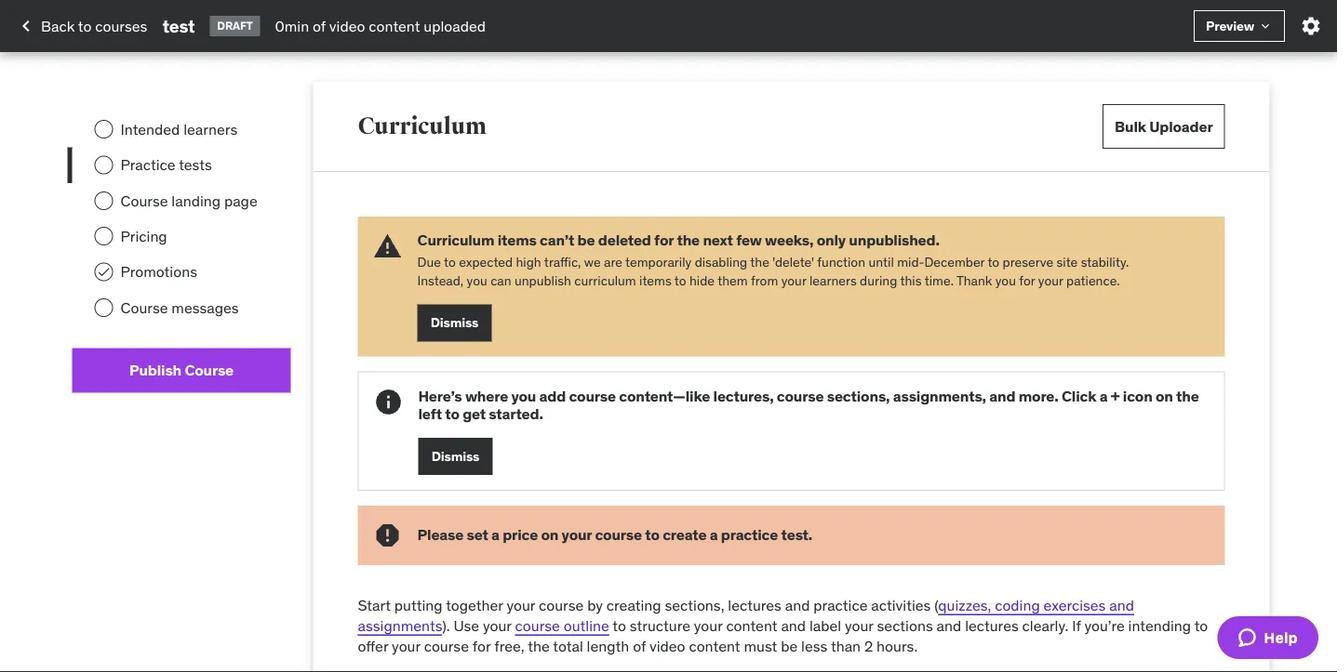 Task type: describe. For each thing, give the bounding box(es) containing it.
clearly.
[[1022, 617, 1069, 636]]

left
[[418, 404, 442, 424]]

traffic,
[[544, 254, 581, 271]]

you inside here's where you add course content—like lectures, course sections, assignments, and more. click a + icon on the left to get started.
[[511, 387, 536, 406]]

course for course messages
[[121, 298, 168, 317]]

publish
[[129, 361, 182, 380]]

icon
[[1123, 387, 1153, 406]]

start putting together your course by creating sections, lectures and practice activities (
[[358, 596, 938, 615]]

course up course outline link at the bottom of page
[[539, 596, 584, 615]]

please
[[417, 526, 464, 545]]

video inside if you're intending to offer your course for free, the total length of video content must be less than 2 hours.
[[650, 638, 685, 657]]

deleted
[[598, 231, 651, 250]]

course landing page link
[[72, 183, 291, 219]]

back to courses link
[[15, 10, 147, 42]]

uploaded
[[424, 16, 486, 35]]

course left create
[[595, 526, 642, 545]]

if
[[1072, 617, 1081, 636]]

dismiss for dismiss button to the bottom
[[432, 448, 480, 465]]

temporarily
[[625, 254, 692, 271]]

back to courses
[[41, 16, 147, 35]]

here's
[[418, 387, 462, 406]]

pricing link
[[72, 219, 291, 255]]

here's where you add course content—like lectures, course sections, assignments, and more. click a + icon on the left to get started.
[[418, 387, 1199, 424]]

and inside quizzes, coding exercises and assignments
[[1110, 596, 1134, 615]]

quizzes,
[[938, 596, 991, 615]]

practice tests
[[121, 155, 212, 174]]

than
[[831, 638, 861, 657]]

quizzes, coding exercises and assignments link
[[358, 596, 1134, 636]]

1 vertical spatial sections,
[[665, 596, 724, 615]]

course inside button
[[185, 361, 234, 380]]

1 vertical spatial dismiss button
[[418, 438, 493, 475]]

use
[[454, 617, 479, 636]]

the left next
[[677, 231, 700, 250]]

next
[[703, 231, 733, 250]]

intending
[[1128, 617, 1191, 636]]

bulk uploader button
[[1103, 104, 1225, 149]]

page
[[224, 191, 257, 210]]

to inside if you're intending to offer your course for free, the total length of video content must be less than 2 hours.
[[1195, 617, 1208, 636]]

expected
[[459, 254, 513, 271]]

to left hide
[[675, 272, 686, 289]]

0 horizontal spatial lectures
[[728, 596, 782, 615]]

curriculum items can't be deleted for the next few weeks, only unpublished. due to expected high traffic, we are temporarily disabling the 'delete' function until mid-december to preserve site stability. instead, you can unpublish curriculum items to hide them from your learners during this time. thank you for your patience.
[[417, 231, 1129, 289]]

xsmall image
[[1258, 19, 1273, 34]]

and down (
[[937, 617, 962, 636]]

uploader
[[1150, 117, 1213, 136]]

back
[[41, 16, 75, 35]]

create
[[663, 526, 707, 545]]

more.
[[1019, 387, 1059, 406]]

during
[[860, 272, 897, 289]]

if you're intending to offer your course for free, the total length of video content must be less than 2 hours.
[[358, 617, 1208, 657]]

to up instead,
[[444, 254, 456, 271]]

them
[[718, 272, 748, 289]]

publish course button
[[72, 348, 291, 393]]

site
[[1057, 254, 1078, 271]]

and up less
[[781, 617, 806, 636]]

the up from
[[750, 254, 770, 271]]

from
[[751, 272, 778, 289]]

we
[[584, 254, 601, 271]]

practice tests link
[[72, 147, 291, 183]]

preview button
[[1194, 10, 1285, 42]]

intended learners link
[[72, 112, 291, 147]]

0 horizontal spatial of
[[313, 16, 326, 35]]

course outline link
[[515, 617, 609, 636]]

test
[[162, 15, 195, 37]]

course inside if you're intending to offer your course for free, the total length of video content must be less than 2 hours.
[[424, 638, 469, 657]]

disabling
[[695, 254, 747, 271]]

stability.
[[1081, 254, 1129, 271]]

lectures,
[[713, 387, 774, 406]]

where
[[465, 387, 508, 406]]

coding
[[995, 596, 1040, 615]]

course right add
[[569, 387, 616, 406]]

length
[[587, 638, 629, 657]]

). use your course outline to structure your content and label your sections and lectures clearly.
[[442, 617, 1069, 636]]

free,
[[494, 638, 525, 657]]

add
[[539, 387, 566, 406]]

a inside here's where you add course content—like lectures, course sections, assignments, and more. click a + icon on the left to get started.
[[1100, 387, 1108, 406]]

).
[[442, 617, 450, 636]]

2
[[864, 638, 873, 657]]

1 horizontal spatial a
[[710, 526, 718, 545]]

completed image
[[96, 265, 111, 280]]

activities
[[871, 596, 931, 615]]

sections, inside here's where you add course content—like lectures, course sections, assignments, and more. click a + icon on the left to get started.
[[827, 387, 890, 406]]

patience.
[[1067, 272, 1120, 289]]

incomplete image for course messages
[[94, 299, 113, 317]]

course messages link
[[72, 290, 291, 326]]

less
[[801, 638, 828, 657]]

course right lectures,
[[777, 387, 824, 406]]

medium image
[[15, 15, 37, 37]]

intended learners
[[121, 120, 238, 139]]

course for course landing page
[[121, 191, 168, 210]]

to up length
[[613, 617, 626, 636]]

bulk
[[1115, 117, 1146, 136]]

your inside if you're intending to offer your course for free, the total length of video content must be less than 2 hours.
[[392, 638, 420, 657]]

hours.
[[877, 638, 918, 657]]

course up 'free,'
[[515, 617, 560, 636]]

and up if you're intending to offer your course for free, the total length of video content must be less than 2 hours.
[[785, 596, 810, 615]]

completed element
[[94, 263, 113, 282]]

0 horizontal spatial a
[[491, 526, 500, 545]]

(
[[935, 596, 938, 615]]

creating
[[607, 596, 661, 615]]

this
[[900, 272, 922, 289]]

preview
[[1206, 17, 1255, 34]]

be inside if you're intending to offer your course for free, the total length of video content must be less than 2 hours.
[[781, 638, 798, 657]]



Task type: vqa. For each thing, say whether or not it's contained in the screenshot.
lectures to the left
yes



Task type: locate. For each thing, give the bounding box(es) containing it.
exercises
[[1044, 596, 1106, 615]]

0 vertical spatial dismiss
[[431, 315, 479, 331]]

incomplete image for course landing page
[[94, 192, 113, 210]]

0 vertical spatial curriculum
[[358, 112, 487, 141]]

be up we
[[578, 231, 595, 250]]

0 vertical spatial course
[[121, 191, 168, 210]]

of
[[313, 16, 326, 35], [633, 638, 646, 657]]

the inside if you're intending to offer your course for free, the total length of video content must be less than 2 hours.
[[528, 638, 550, 657]]

sections, left assignments,
[[827, 387, 890, 406]]

and
[[990, 387, 1016, 406], [785, 596, 810, 615], [1110, 596, 1134, 615], [781, 617, 806, 636], [937, 617, 962, 636]]

dismiss
[[431, 315, 479, 331], [432, 448, 480, 465]]

content inside if you're intending to offer your course for free, the total length of video content must be less than 2 hours.
[[689, 638, 740, 657]]

a right create
[[710, 526, 718, 545]]

3 incomplete image from the top
[[94, 299, 113, 317]]

lectures
[[728, 596, 782, 615], [965, 617, 1019, 636]]

1 horizontal spatial video
[[650, 638, 685, 657]]

2 horizontal spatial for
[[1019, 272, 1035, 289]]

course up pricing
[[121, 191, 168, 210]]

for down use
[[473, 638, 491, 657]]

0 vertical spatial be
[[578, 231, 595, 250]]

quizzes, coding exercises and assignments
[[358, 596, 1134, 636]]

incomplete image inside intended learners link
[[94, 120, 113, 139]]

unpublished.
[[849, 231, 940, 250]]

instead,
[[417, 272, 464, 289]]

course right publish
[[185, 361, 234, 380]]

a left +
[[1100, 387, 1108, 406]]

and left more.
[[990, 387, 1016, 406]]

total
[[553, 638, 583, 657]]

test.
[[781, 526, 813, 545]]

sections
[[877, 617, 933, 636]]

for down preserve
[[1019, 272, 1035, 289]]

items down the temporarily
[[639, 272, 672, 289]]

2 vertical spatial incomplete image
[[94, 299, 113, 317]]

items
[[498, 231, 537, 250], [639, 272, 672, 289]]

dismiss for topmost dismiss button
[[431, 315, 479, 331]]

items up high at the left of page
[[498, 231, 537, 250]]

practice left test.
[[721, 526, 778, 545]]

and up you're
[[1110, 596, 1134, 615]]

draft
[[217, 18, 253, 33]]

0 horizontal spatial on
[[541, 526, 559, 545]]

started.
[[489, 404, 543, 424]]

'delete'
[[773, 254, 814, 271]]

function
[[817, 254, 866, 271]]

to right back
[[78, 16, 92, 35]]

are
[[604, 254, 623, 271]]

due
[[417, 254, 441, 271]]

practice for activities
[[814, 596, 868, 615]]

0 horizontal spatial learners
[[184, 120, 238, 139]]

course settings image
[[1300, 15, 1322, 37]]

incomplete image inside course landing page link
[[94, 192, 113, 210]]

0 vertical spatial incomplete image
[[94, 192, 113, 210]]

pricing
[[121, 227, 167, 246]]

incomplete image for intended
[[94, 120, 113, 139]]

must
[[744, 638, 777, 657]]

together
[[446, 596, 503, 615]]

to
[[78, 16, 92, 35], [444, 254, 456, 271], [988, 254, 1000, 271], [675, 272, 686, 289], [445, 404, 460, 424], [645, 526, 660, 545], [613, 617, 626, 636], [1195, 617, 1208, 636]]

content left uploaded
[[369, 16, 420, 35]]

course down the promotions
[[121, 298, 168, 317]]

1 vertical spatial be
[[781, 638, 798, 657]]

december
[[925, 254, 985, 271]]

content up must
[[726, 617, 778, 636]]

0 vertical spatial lectures
[[728, 596, 782, 615]]

course messages
[[121, 298, 239, 317]]

mid-
[[897, 254, 925, 271]]

you're
[[1085, 617, 1125, 636]]

incomplete image inside pricing link
[[94, 227, 113, 246]]

1 horizontal spatial learners
[[810, 272, 857, 289]]

1 horizontal spatial for
[[654, 231, 674, 250]]

of right 0min
[[313, 16, 326, 35]]

messages
[[172, 298, 239, 317]]

0 vertical spatial for
[[654, 231, 674, 250]]

click
[[1062, 387, 1097, 406]]

incomplete image up completed image on the left top of page
[[94, 192, 113, 210]]

assignments,
[[893, 387, 986, 406]]

1 vertical spatial practice
[[814, 596, 868, 615]]

curriculum
[[575, 272, 636, 289]]

incomplete image up completed element
[[94, 227, 113, 246]]

be inside 'curriculum items can't be deleted for the next few weeks, only unpublished. due to expected high traffic, we are temporarily disabling the 'delete' function until mid-december to preserve site stability. instead, you can unpublish curriculum items to hide them from your learners during this time. thank you for your patience.'
[[578, 231, 595, 250]]

1 vertical spatial of
[[633, 638, 646, 657]]

incomplete image left practice
[[94, 156, 113, 174]]

2 incomplete image from the top
[[94, 227, 113, 246]]

intended
[[121, 120, 180, 139]]

1 vertical spatial curriculum
[[417, 231, 494, 250]]

of inside if you're intending to offer your course for free, the total length of video content must be less than 2 hours.
[[633, 638, 646, 657]]

1 horizontal spatial lectures
[[965, 617, 1019, 636]]

1 vertical spatial on
[[541, 526, 559, 545]]

0 horizontal spatial for
[[473, 638, 491, 657]]

courses
[[95, 16, 147, 35]]

publish course
[[129, 361, 234, 380]]

putting
[[394, 596, 443, 615]]

and inside here's where you add course content—like lectures, course sections, assignments, and more. click a + icon on the left to get started.
[[990, 387, 1016, 406]]

0 vertical spatial items
[[498, 231, 537, 250]]

of down structure
[[633, 638, 646, 657]]

to left create
[[645, 526, 660, 545]]

1 vertical spatial for
[[1019, 272, 1035, 289]]

you down preserve
[[996, 272, 1016, 289]]

2 vertical spatial for
[[473, 638, 491, 657]]

few
[[736, 231, 762, 250]]

on inside here's where you add course content—like lectures, course sections, assignments, and more. click a + icon on the left to get started.
[[1156, 387, 1173, 406]]

to right intending
[[1195, 617, 1208, 636]]

incomplete image
[[94, 192, 113, 210], [94, 227, 113, 246], [94, 299, 113, 317]]

0 vertical spatial incomplete image
[[94, 120, 113, 139]]

2 vertical spatial course
[[185, 361, 234, 380]]

dismiss down instead,
[[431, 315, 479, 331]]

dismiss button down instead,
[[417, 305, 492, 342]]

you
[[467, 272, 487, 289], [996, 272, 1016, 289], [511, 387, 536, 406]]

1 incomplete image from the top
[[94, 120, 113, 139]]

label
[[810, 617, 841, 636]]

for inside if you're intending to offer your course for free, the total length of video content must be less than 2 hours.
[[473, 638, 491, 657]]

1 horizontal spatial of
[[633, 638, 646, 657]]

0 vertical spatial on
[[1156, 387, 1173, 406]]

0 vertical spatial sections,
[[827, 387, 890, 406]]

1 vertical spatial dismiss
[[432, 448, 480, 465]]

1 vertical spatial video
[[650, 638, 685, 657]]

curriculum for curriculum items can't be deleted for the next few weeks, only unpublished. due to expected high traffic, we are temporarily disabling the 'delete' function until mid-december to preserve site stability. instead, you can unpublish curriculum items to hide them from your learners during this time. thank you for your patience.
[[417, 231, 494, 250]]

start
[[358, 596, 391, 615]]

sections,
[[827, 387, 890, 406], [665, 596, 724, 615]]

be
[[578, 231, 595, 250], [781, 638, 798, 657]]

offer
[[358, 638, 388, 657]]

1 horizontal spatial you
[[511, 387, 536, 406]]

can't
[[540, 231, 574, 250]]

0 horizontal spatial you
[[467, 272, 487, 289]]

incomplete image inside course messages link
[[94, 299, 113, 317]]

1 incomplete image from the top
[[94, 192, 113, 210]]

1 horizontal spatial sections,
[[827, 387, 890, 406]]

incomplete image for practice
[[94, 156, 113, 174]]

to up thank
[[988, 254, 1000, 271]]

the right 'icon' on the bottom of the page
[[1176, 387, 1199, 406]]

0 vertical spatial of
[[313, 16, 326, 35]]

practice for test.
[[721, 526, 778, 545]]

0 vertical spatial learners
[[184, 120, 238, 139]]

unpublish
[[515, 272, 571, 289]]

you left add
[[511, 387, 536, 406]]

the inside here's where you add course content—like lectures, course sections, assignments, and more. click a + icon on the left to get started.
[[1176, 387, 1199, 406]]

1 horizontal spatial items
[[639, 272, 672, 289]]

structure
[[630, 617, 691, 636]]

practice
[[121, 155, 175, 174]]

course
[[121, 191, 168, 210], [121, 298, 168, 317], [185, 361, 234, 380]]

a right set
[[491, 526, 500, 545]]

curriculum inside 'curriculum items can't be deleted for the next few weeks, only unpublished. due to expected high traffic, we are temporarily disabling the 'delete' function until mid-december to preserve site stability. instead, you can unpublish curriculum items to hide them from your learners during this time. thank you for your patience.'
[[417, 231, 494, 250]]

the right 'free,'
[[528, 638, 550, 657]]

1 vertical spatial lectures
[[965, 617, 1019, 636]]

bulk uploader
[[1115, 117, 1213, 136]]

please set a price on your course to create a practice test.
[[417, 526, 813, 545]]

2 horizontal spatial you
[[996, 272, 1016, 289]]

0 horizontal spatial be
[[578, 231, 595, 250]]

lectures down coding
[[965, 617, 1019, 636]]

curriculum for curriculum
[[358, 112, 487, 141]]

learners down function
[[810, 272, 857, 289]]

practice up label
[[814, 596, 868, 615]]

1 horizontal spatial on
[[1156, 387, 1173, 406]]

practice
[[721, 526, 778, 545], [814, 596, 868, 615]]

preserve
[[1003, 254, 1054, 271]]

thank
[[957, 272, 992, 289]]

to left get
[[445, 404, 460, 424]]

learners inside 'curriculum items can't be deleted for the next few weeks, only unpublished. due to expected high traffic, we are temporarily disabling the 'delete' function until mid-december to preserve site stability. instead, you can unpublish curriculum items to hide them from your learners during this time. thank you for your patience.'
[[810, 272, 857, 289]]

0 vertical spatial video
[[329, 16, 365, 35]]

0 vertical spatial dismiss button
[[417, 305, 492, 342]]

content—like
[[619, 387, 710, 406]]

on right 'icon' on the bottom of the page
[[1156, 387, 1173, 406]]

incomplete image inside practice tests link
[[94, 156, 113, 174]]

incomplete image for pricing
[[94, 227, 113, 246]]

course landing page
[[121, 191, 257, 210]]

dismiss down get
[[432, 448, 480, 465]]

0 horizontal spatial sections,
[[665, 596, 724, 615]]

incomplete image
[[94, 120, 113, 139], [94, 156, 113, 174]]

video right 0min
[[329, 16, 365, 35]]

to inside here's where you add course content—like lectures, course sections, assignments, and more. click a + icon on the left to get started.
[[445, 404, 460, 424]]

content down quizzes, coding exercises and assignments
[[689, 638, 740, 657]]

1 vertical spatial content
[[726, 617, 778, 636]]

on
[[1156, 387, 1173, 406], [541, 526, 559, 545]]

lectures up ). use your course outline to structure your content and label your sections and lectures clearly.
[[728, 596, 782, 615]]

1 vertical spatial learners
[[810, 272, 857, 289]]

2 incomplete image from the top
[[94, 156, 113, 174]]

video down structure
[[650, 638, 685, 657]]

only
[[817, 231, 846, 250]]

until
[[869, 254, 894, 271]]

dismiss button down get
[[418, 438, 493, 475]]

1 horizontal spatial be
[[781, 638, 798, 657]]

promotions link
[[72, 255, 291, 290]]

0 horizontal spatial practice
[[721, 526, 778, 545]]

high
[[516, 254, 541, 271]]

outline
[[564, 617, 609, 636]]

learners up tests
[[184, 120, 238, 139]]

sections, up structure
[[665, 596, 724, 615]]

0 vertical spatial practice
[[721, 526, 778, 545]]

set
[[467, 526, 488, 545]]

get
[[463, 404, 486, 424]]

0 vertical spatial content
[[369, 16, 420, 35]]

1 vertical spatial course
[[121, 298, 168, 317]]

dismiss button
[[417, 305, 492, 342], [418, 438, 493, 475]]

you down 'expected'
[[467, 272, 487, 289]]

0 horizontal spatial video
[[329, 16, 365, 35]]

course down ).
[[424, 638, 469, 657]]

1 vertical spatial items
[[639, 272, 672, 289]]

on right price
[[541, 526, 559, 545]]

1 horizontal spatial practice
[[814, 596, 868, 615]]

incomplete image left intended
[[94, 120, 113, 139]]

2 horizontal spatial a
[[1100, 387, 1108, 406]]

2 vertical spatial content
[[689, 638, 740, 657]]

1 vertical spatial incomplete image
[[94, 227, 113, 246]]

for up the temporarily
[[654, 231, 674, 250]]

0 horizontal spatial items
[[498, 231, 537, 250]]

can
[[491, 272, 511, 289]]

be left less
[[781, 638, 798, 657]]

0min
[[275, 16, 309, 35]]

1 vertical spatial incomplete image
[[94, 156, 113, 174]]

hide
[[690, 272, 715, 289]]

+
[[1111, 387, 1120, 406]]

incomplete image down completed element
[[94, 299, 113, 317]]



